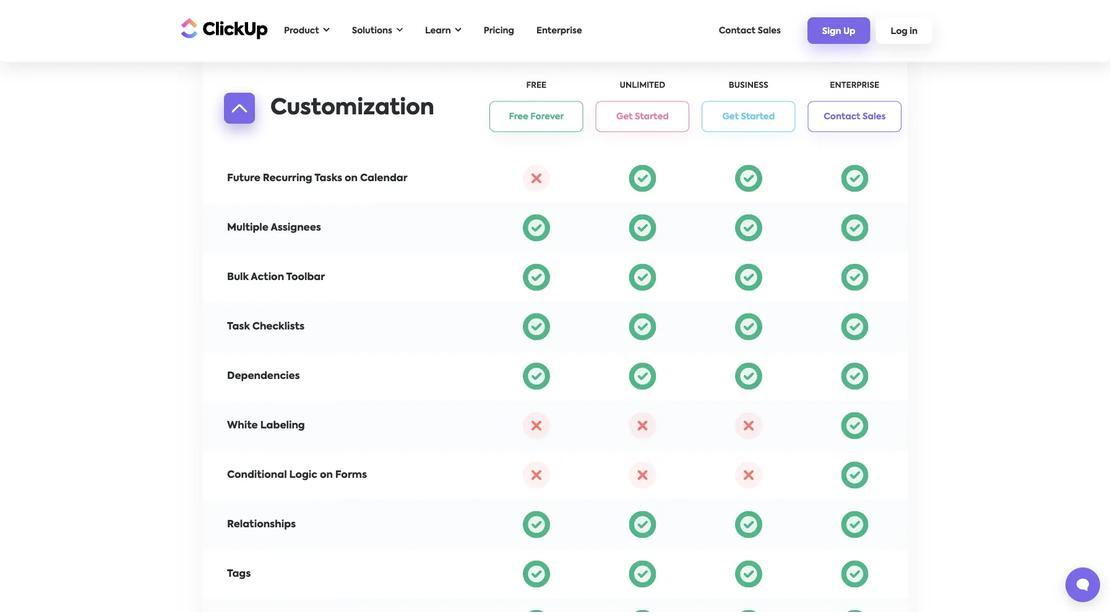 Task type: locate. For each thing, give the bounding box(es) containing it.
sales inside contact sales button
[[863, 112, 886, 121]]

2 started from the left
[[741, 112, 775, 121]]

toolbar
[[286, 273, 325, 283]]

settings
[[729, 130, 769, 140], [812, 130, 851, 140]]

0 vertical spatial on
[[345, 174, 358, 184]]

multiple assignees link
[[227, 223, 321, 233]]

get started button down unlimited
[[596, 101, 690, 132]]

contact inside button
[[824, 112, 861, 121]]

0 horizontal spatial get
[[617, 112, 633, 121]]

2 get from the left
[[723, 112, 739, 121]]

webhooks,  email, sms,  integrations up contact sales button
[[812, 63, 898, 88]]

0 horizontal spatial email,
[[762, 63, 792, 73]]

1 vertical spatial enterprise
[[830, 82, 880, 90]]

sms,
[[707, 78, 729, 88], [813, 78, 835, 88]]

0 horizontal spatial webhooks,  email, sms,  integrations
[[706, 63, 792, 88]]

permission
[[723, 115, 775, 125], [829, 115, 881, 125]]

on right tasks
[[345, 174, 358, 184]]

sign
[[823, 27, 842, 36]]

webhooks,  email, sms,  integrations down contact sales link
[[706, 63, 792, 88]]

free for free forever
[[509, 112, 529, 121]]

1 horizontal spatial sms,
[[813, 78, 835, 88]]

enterprise link
[[531, 20, 589, 41]]

contact sales for contact sales link
[[719, 26, 781, 35]]

sms, up the permission settings
[[707, 78, 729, 88]]

free inside button
[[509, 112, 529, 121]]

100 uses
[[516, 123, 557, 133]]

1 email, from the left
[[762, 63, 792, 73]]

bulk
[[227, 273, 249, 283]]

sales
[[758, 26, 781, 35], [863, 112, 886, 121]]

settings left "+"
[[812, 130, 851, 140]]

sales inside contact sales link
[[758, 26, 781, 35]]

settings inside permission settings + sharing
[[812, 130, 851, 140]]

integrations up contact sales button
[[838, 78, 897, 88]]

get started for business
[[723, 112, 775, 121]]

contact up the 'business'
[[719, 26, 756, 35]]

1 horizontal spatial settings
[[812, 130, 851, 140]]

1 horizontal spatial get started
[[723, 112, 775, 121]]

learn
[[425, 26, 451, 35]]

labeling
[[260, 421, 305, 431]]

get started
[[617, 112, 669, 121], [723, 112, 775, 121]]

tags
[[227, 570, 251, 580]]

get started down unlimited
[[617, 112, 669, 121]]

1 permission from the left
[[723, 115, 775, 125]]

free
[[527, 82, 547, 90], [509, 112, 529, 121]]

2 get started from the left
[[723, 112, 775, 121]]

contact sales up "+"
[[824, 112, 886, 121]]

1 horizontal spatial email,
[[868, 63, 898, 73]]

solutions button
[[346, 18, 409, 43]]

free up free forever
[[527, 82, 547, 90]]

2 get started button from the left
[[702, 101, 796, 132]]

0 horizontal spatial get started button
[[596, 101, 690, 132]]

on
[[345, 174, 358, 184], [320, 471, 333, 481]]

permission up "+"
[[829, 115, 881, 125]]

permission inside permission settings + sharing
[[829, 115, 881, 125]]

settings down the 'business'
[[729, 130, 769, 140]]

sign up
[[823, 27, 856, 36]]

sales up sharing
[[863, 112, 886, 121]]

contact up "+"
[[824, 112, 861, 121]]

white
[[227, 421, 258, 431]]

contact sales button
[[808, 101, 902, 132]]

relationships link
[[227, 520, 296, 530]]

advanced automations link
[[227, 71, 347, 81]]

1 horizontal spatial permission
[[829, 115, 881, 125]]

0 vertical spatial contact
[[719, 26, 756, 35]]

dependencies
[[227, 372, 300, 382]]

permission for permission settings
[[723, 115, 775, 125]]

1 horizontal spatial on
[[345, 174, 358, 184]]

get started down the 'business'
[[723, 112, 775, 121]]

0 horizontal spatial on
[[320, 471, 333, 481]]

0 vertical spatial sales
[[758, 26, 781, 35]]

pricing
[[484, 26, 514, 35]]

sales up the 'business'
[[758, 26, 781, 35]]

1 horizontal spatial sales
[[863, 112, 886, 121]]

1 horizontal spatial enterprise
[[830, 82, 880, 90]]

1 horizontal spatial get started button
[[702, 101, 796, 132]]

1 started from the left
[[635, 112, 669, 121]]

email,
[[762, 63, 792, 73], [868, 63, 898, 73]]

started down unlimited
[[635, 112, 669, 121]]

get started button down the 'business'
[[702, 101, 796, 132]]

get started button for business
[[702, 101, 796, 132]]

1 horizontal spatial webhooks,
[[812, 63, 866, 73]]

1 horizontal spatial contact sales
[[824, 112, 886, 121]]

contact sales inside button
[[824, 112, 886, 121]]

webhooks, up the 'business'
[[706, 63, 760, 73]]

contact
[[719, 26, 756, 35], [824, 112, 861, 121]]

get
[[617, 112, 633, 121], [723, 112, 739, 121]]

0 horizontal spatial sales
[[758, 26, 781, 35]]

contact sales up the 'business'
[[719, 26, 781, 35]]

0 horizontal spatial integrations
[[732, 78, 791, 88]]

conditional logic on forms link
[[227, 471, 367, 481]]

enterprise
[[537, 26, 582, 35], [830, 82, 880, 90]]

get started button
[[596, 101, 690, 132], [702, 101, 796, 132]]

1 vertical spatial contact
[[824, 112, 861, 121]]

1 vertical spatial free
[[509, 112, 529, 121]]

1 get from the left
[[617, 112, 633, 121]]

permission down the 'business'
[[723, 115, 775, 125]]

get down the 'business'
[[723, 112, 739, 121]]

1 horizontal spatial started
[[741, 112, 775, 121]]

email, down log
[[868, 63, 898, 73]]

advanced
[[227, 71, 279, 81]]

2 permission from the left
[[829, 115, 881, 125]]

1 horizontal spatial contact
[[824, 112, 861, 121]]

0 horizontal spatial contact sales
[[719, 26, 781, 35]]

task checklists
[[227, 322, 305, 332]]

1 vertical spatial sales
[[863, 112, 886, 121]]

recurring
[[263, 174, 312, 184]]

1 vertical spatial contact sales
[[824, 112, 886, 121]]

task
[[227, 322, 250, 332]]

conditional logic on forms
[[227, 471, 367, 481]]

settings inside the permission settings
[[729, 130, 769, 140]]

1 horizontal spatial get
[[723, 112, 739, 121]]

get down unlimited
[[617, 112, 633, 121]]

on right the logic at the bottom left of the page
[[320, 471, 333, 481]]

1 get started button from the left
[[596, 101, 690, 132]]

0 horizontal spatial get started
[[617, 112, 669, 121]]

0 horizontal spatial webhooks,
[[706, 63, 760, 73]]

conditional
[[227, 471, 287, 481]]

enterprise right pricing
[[537, 26, 582, 35]]

bulk action toolbar link
[[227, 273, 325, 283]]

integrations
[[732, 78, 791, 88], [838, 78, 897, 88]]

1 horizontal spatial integrations
[[838, 78, 897, 88]]

1 vertical spatial on
[[320, 471, 333, 481]]

integrations up the permission settings
[[732, 78, 791, 88]]

product button
[[278, 18, 336, 43]]

0 horizontal spatial contact
[[719, 26, 756, 35]]

0 vertical spatial enterprise
[[537, 26, 582, 35]]

task checklists link
[[227, 322, 305, 332]]

portfolios link
[[227, 123, 277, 133]]

enterprise up contact sales button
[[830, 82, 880, 90]]

advanced automations
[[227, 71, 347, 81]]

email, up the 'business'
[[762, 63, 792, 73]]

0 vertical spatial contact sales
[[719, 26, 781, 35]]

webhooks,
[[706, 63, 760, 73], [812, 63, 866, 73]]

free up 100 at the left of page
[[509, 112, 529, 121]]

0 horizontal spatial sms,
[[707, 78, 729, 88]]

0 horizontal spatial settings
[[729, 130, 769, 140]]

1 get started from the left
[[617, 112, 669, 121]]

0 horizontal spatial enterprise
[[537, 26, 582, 35]]

0 horizontal spatial started
[[635, 112, 669, 121]]

started
[[635, 112, 669, 121], [741, 112, 775, 121]]

sms, up contact sales button
[[813, 78, 835, 88]]

1 settings from the left
[[729, 130, 769, 140]]

multiple assignees
[[227, 223, 321, 233]]

webhooks,  email, sms,  integrations
[[706, 63, 792, 88], [812, 63, 898, 88]]

0 vertical spatial free
[[527, 82, 547, 90]]

get for unlimited
[[617, 112, 633, 121]]

get started button for unlimited
[[596, 101, 690, 132]]

get for business
[[723, 112, 739, 121]]

1 horizontal spatial webhooks,  email, sms,  integrations
[[812, 63, 898, 88]]

started down the 'business'
[[741, 112, 775, 121]]

contact for contact sales link
[[719, 26, 756, 35]]

uses
[[536, 123, 557, 133]]

0 horizontal spatial permission
[[723, 115, 775, 125]]

contact sales
[[719, 26, 781, 35], [824, 112, 886, 121]]

2 settings from the left
[[812, 130, 851, 140]]

webhooks, down sign up
[[812, 63, 866, 73]]



Task type: vqa. For each thing, say whether or not it's contained in the screenshot.
right Time tracking BUTTON
no



Task type: describe. For each thing, give the bounding box(es) containing it.
future
[[227, 174, 261, 184]]

multiple
[[227, 223, 269, 233]]

log in link
[[876, 17, 933, 44]]

sales for contact sales link
[[758, 26, 781, 35]]

1 webhooks,  email, sms,  integrations from the left
[[706, 63, 792, 88]]

white labeling link
[[227, 421, 305, 431]]

sign up button
[[808, 17, 871, 44]]

100
[[516, 123, 534, 133]]

contact sales link
[[713, 20, 787, 41]]

future recurring tasks on calendar
[[227, 174, 408, 184]]

dependencies link
[[227, 372, 300, 382]]

settings for permission settings + sharing
[[812, 130, 851, 140]]

log in
[[891, 27, 918, 36]]

settings for permission settings
[[729, 130, 769, 140]]

+
[[854, 130, 859, 140]]

solutions
[[352, 26, 393, 35]]

started for unlimited
[[635, 112, 669, 121]]

tasks
[[315, 174, 342, 184]]

contact sales for contact sales button
[[824, 112, 886, 121]]

log
[[891, 27, 908, 36]]

2 webhooks,  email, sms,  integrations from the left
[[812, 63, 898, 88]]

free forever button
[[490, 101, 584, 132]]

sharing
[[861, 130, 899, 140]]

2 webhooks, from the left
[[812, 63, 866, 73]]

contact for contact sales button
[[824, 112, 861, 121]]

customization
[[271, 98, 435, 119]]

forms
[[335, 471, 367, 481]]

assignees
[[271, 223, 321, 233]]

free forever
[[509, 112, 564, 121]]

1 integrations from the left
[[732, 78, 791, 88]]

pricing link
[[478, 20, 521, 41]]

business
[[729, 82, 769, 90]]

in
[[910, 27, 918, 36]]

2 sms, from the left
[[813, 78, 835, 88]]

bulk action toolbar
[[227, 273, 325, 283]]

checklists
[[252, 322, 305, 332]]

white labeling
[[227, 421, 305, 431]]

calendar
[[360, 174, 408, 184]]

started for business
[[741, 112, 775, 121]]

1 webhooks, from the left
[[706, 63, 760, 73]]

up
[[844, 27, 856, 36]]

relationships
[[227, 520, 296, 530]]

product
[[284, 26, 319, 35]]

tags link
[[227, 570, 251, 580]]

permission for permission settings + sharing
[[829, 115, 881, 125]]

logic
[[289, 471, 318, 481]]

free for free
[[527, 82, 547, 90]]

permission settings + sharing
[[812, 115, 899, 140]]

learn button
[[419, 18, 468, 43]]

2 integrations from the left
[[838, 78, 897, 88]]

future recurring tasks on calendar link
[[227, 174, 408, 184]]

action
[[251, 273, 284, 283]]

automations
[[281, 71, 347, 81]]

get started for unlimited
[[617, 112, 669, 121]]

unlimited
[[620, 82, 666, 90]]

sales for contact sales button
[[863, 112, 886, 121]]

clickup image
[[178, 17, 268, 40]]

forever
[[531, 112, 564, 121]]

2 email, from the left
[[868, 63, 898, 73]]

permission settings
[[723, 115, 775, 140]]

1 sms, from the left
[[707, 78, 729, 88]]

portfolios
[[227, 123, 277, 133]]



